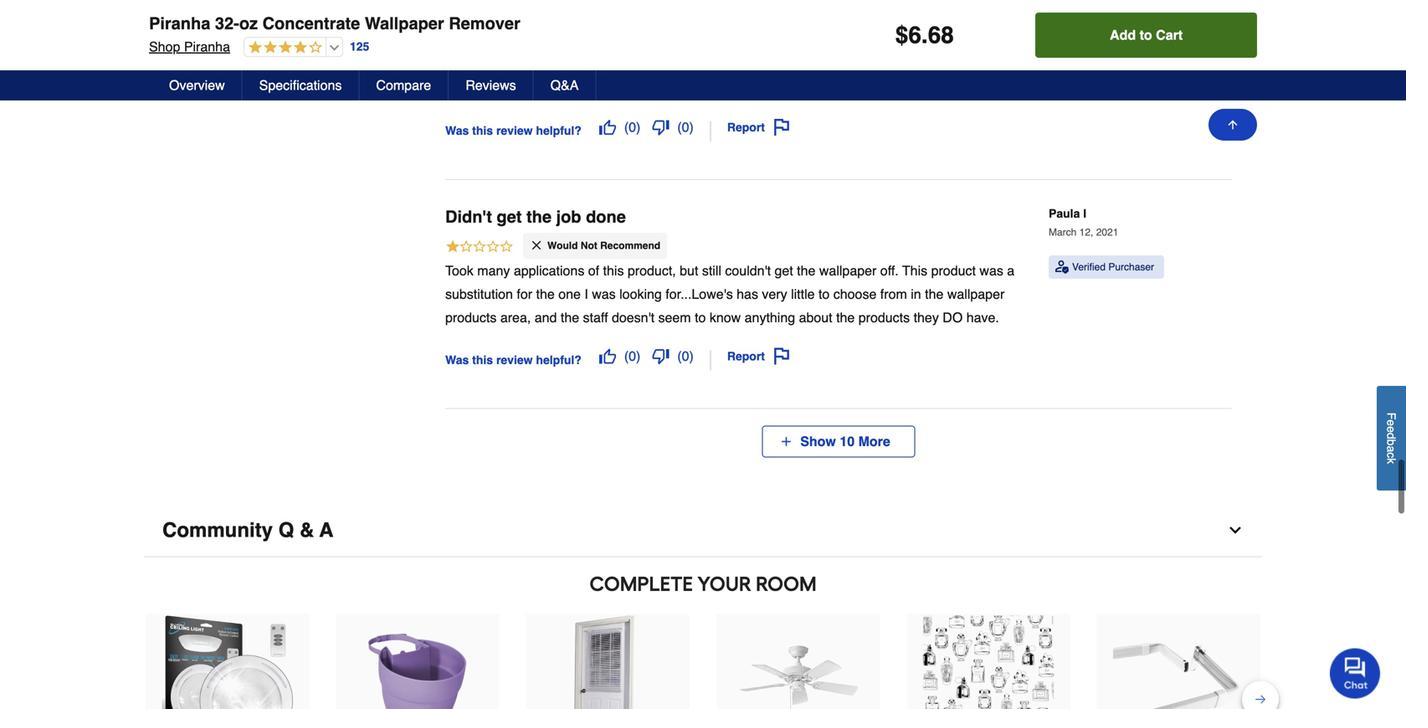 Task type: locate. For each thing, give the bounding box(es) containing it.
0 vertical spatial was
[[445, 124, 469, 137]]

report for didn't get the job done
[[728, 350, 765, 363]]

helpful?
[[536, 124, 582, 137], [536, 353, 582, 367]]

0 vertical spatial for
[[654, 21, 676, 40]]

1 vertical spatial this
[[603, 263, 624, 279]]

for...lowe's
[[666, 287, 733, 302]]

a
[[1008, 263, 1015, 279], [1385, 446, 1399, 452]]

0 for thumb up icon
[[629, 348, 636, 364]]

0 right thumb down icon
[[682, 119, 690, 135]]

helpful? down q&a button
[[536, 124, 582, 137]]

done
[[586, 207, 626, 227]]

1 horizontal spatial products
[[859, 310, 910, 325]]

0 vertical spatial report button
[[722, 113, 796, 142]]

was right product
[[980, 263, 1004, 279]]

1 star image up reviews
[[445, 52, 514, 70]]

1 star image for did
[[445, 52, 514, 70]]

a left 'verified purchaser icon'
[[1008, 263, 1015, 279]]

0 vertical spatial 1 star image
[[445, 52, 514, 70]]

1 vertical spatial helpful?
[[536, 353, 582, 367]]

didn't get the job done
[[445, 207, 626, 227]]

(
[[624, 119, 629, 135], [678, 119, 682, 135], [624, 348, 629, 364], [678, 348, 682, 364]]

1 vertical spatial piranha
[[184, 39, 230, 54]]

0 right thumb up icon
[[629, 348, 636, 364]]

1 vertical spatial get
[[775, 263, 794, 279]]

this right the of
[[603, 263, 624, 279]]

) right thumb down icon
[[690, 119, 694, 135]]

verified purchaser icon image
[[1056, 260, 1069, 274]]

) right thumb down image
[[690, 348, 694, 364]]

this inside took many applications of this product, but still couldn't get the wallpaper off.  this product was a substitution for the one i was looking for...lowe's has very little to choose from in the wallpaper products area, and the staff doesn't seem to know anything about the products they do have.
[[603, 263, 624, 279]]

1 vertical spatial for
[[517, 287, 533, 302]]

to inside button
[[1140, 27, 1153, 43]]

have.
[[967, 310, 1000, 325]]

this down 'reviews' button
[[472, 124, 493, 137]]

i up 12,
[[1084, 207, 1087, 220]]

to right add
[[1140, 27, 1153, 43]]

not
[[581, 240, 598, 252]]

( right thumb down image
[[678, 348, 682, 364]]

very
[[762, 287, 788, 302]]

( right thumb down icon
[[678, 119, 682, 135]]

paula i march 12, 2021
[[1049, 207, 1119, 238]]

0 horizontal spatial i
[[585, 287, 588, 302]]

1 star image up many
[[445, 239, 514, 257]]

substitution
[[445, 287, 513, 302]]

0
[[629, 119, 636, 135], [682, 119, 690, 135], [629, 348, 636, 364], [682, 348, 690, 364]]

august 13, 2023
[[1049, 40, 1122, 51]]

68
[[928, 22, 954, 49]]

they
[[914, 310, 939, 325]]

0 horizontal spatial wallpaper
[[820, 263, 877, 279]]

0 vertical spatial was this review helpful?
[[445, 124, 582, 137]]

a up "k"
[[1385, 446, 1399, 452]]

i right one
[[585, 287, 588, 302]]

area,
[[501, 310, 531, 325]]

the right in
[[925, 287, 944, 302]]

2 vertical spatial to
[[695, 310, 706, 325]]

product
[[932, 263, 976, 279]]

get right didn't at the top left of page
[[497, 207, 522, 227]]

) for thumb up image
[[636, 119, 641, 135]]

( 0 ) right thumb down image
[[678, 348, 694, 364]]

1 helpful? from the top
[[536, 124, 582, 137]]

0 horizontal spatial products
[[445, 310, 497, 325]]

q&a button
[[534, 70, 597, 100]]

complete
[[590, 572, 693, 596]]

i
[[1084, 207, 1087, 220], [585, 287, 588, 302]]

to right little
[[819, 287, 830, 302]]

compare button
[[360, 70, 449, 100]]

piranha down 32-
[[184, 39, 230, 54]]

1 vertical spatial a
[[1385, 446, 1399, 452]]

thumb down image
[[653, 348, 669, 365]]

to
[[1140, 27, 1153, 43], [819, 287, 830, 302], [695, 310, 706, 325]]

1 vertical spatial i
[[585, 287, 588, 302]]

products down from at the top of page
[[859, 310, 910, 325]]

report
[[728, 121, 765, 134], [728, 350, 765, 363]]

help
[[508, 21, 542, 40]]

1 vertical spatial flag image
[[774, 348, 790, 365]]

2 helpful? from the top
[[536, 353, 582, 367]]

( for thumb down image
[[678, 348, 682, 364]]

was this review helpful?
[[445, 124, 582, 137], [445, 353, 582, 367]]

was this review helpful? down water works just as well.
[[445, 124, 582, 137]]

this for did not help me.   my work for others.
[[472, 124, 493, 137]]

2 was this review helpful? from the top
[[445, 353, 582, 367]]

2 was from the top
[[445, 353, 469, 367]]

0 vertical spatial this
[[472, 124, 493, 137]]

0 vertical spatial report
[[728, 121, 765, 134]]

e
[[1385, 420, 1399, 426], [1385, 426, 1399, 433]]

wallpaper up choose
[[820, 263, 877, 279]]

would not recommend
[[548, 240, 661, 252]]

1 products from the left
[[445, 310, 497, 325]]

0 horizontal spatial get
[[497, 207, 522, 227]]

from
[[881, 287, 908, 302]]

wallpaper up have.
[[948, 287, 1005, 302]]

piranha 32-oz concentrate wallpaper remover
[[149, 14, 521, 33]]

others.
[[681, 21, 736, 40]]

shop
[[149, 39, 180, 54]]

1 1 star image from the top
[[445, 52, 514, 70]]

for up area,
[[517, 287, 533, 302]]

the down one
[[561, 310, 580, 325]]

1 horizontal spatial wallpaper
[[948, 287, 1005, 302]]

0 vertical spatial get
[[497, 207, 522, 227]]

( right thumb up image
[[624, 119, 629, 135]]

1 horizontal spatial for
[[654, 21, 676, 40]]

was down substitution
[[445, 353, 469, 367]]

review down water works just as well.
[[496, 124, 533, 137]]

1 vertical spatial was this review helpful?
[[445, 353, 582, 367]]

specifications button
[[243, 70, 360, 100]]

seem
[[659, 310, 691, 325]]

was this review helpful? for not
[[445, 124, 582, 137]]

1 vertical spatial 1 star image
[[445, 239, 514, 257]]

one
[[559, 287, 581, 302]]

0 right thumb down image
[[682, 348, 690, 364]]

1 vertical spatial was
[[592, 287, 616, 302]]

compare
[[376, 77, 431, 93]]

1 horizontal spatial get
[[775, 263, 794, 279]]

1 report from the top
[[728, 121, 765, 134]]

2 report button from the top
[[722, 342, 796, 371]]

piranha up shop piranha
[[149, 14, 210, 33]]

1 was from the top
[[445, 124, 469, 137]]

$
[[896, 22, 909, 49]]

know
[[710, 310, 741, 325]]

this down substitution
[[472, 353, 493, 367]]

helpful? down and
[[536, 353, 582, 367]]

flag image for did not help me.   my work for others.
[[774, 119, 790, 136]]

get up the very on the right top
[[775, 263, 794, 279]]

this
[[472, 124, 493, 137], [603, 263, 624, 279], [472, 353, 493, 367]]

0 vertical spatial flag image
[[774, 119, 790, 136]]

was down water
[[445, 124, 469, 137]]

) for thumb down icon
[[690, 119, 694, 135]]

) for thumb down image
[[690, 348, 694, 364]]

e up b
[[1385, 426, 1399, 433]]

of
[[588, 263, 600, 279]]

1 report button from the top
[[722, 113, 796, 142]]

0 right thumb up image
[[629, 119, 636, 135]]

piranha
[[149, 14, 210, 33], [184, 39, 230, 54]]

flag image
[[774, 119, 790, 136], [774, 348, 790, 365]]

purchaser
[[1109, 261, 1155, 273]]

f e e d b a c k button
[[1377, 386, 1407, 491]]

( 0 ) for thumb down image
[[678, 348, 694, 364]]

0 vertical spatial i
[[1084, 207, 1087, 220]]

1 vertical spatial report button
[[722, 342, 796, 371]]

0 for thumb down image
[[682, 348, 690, 364]]

this for didn't get the job done
[[472, 353, 493, 367]]

0 vertical spatial review
[[496, 124, 533, 137]]

e up d
[[1385, 420, 1399, 426]]

and
[[535, 310, 557, 325]]

the
[[527, 207, 552, 227], [797, 263, 816, 279], [536, 287, 555, 302], [925, 287, 944, 302], [561, 310, 580, 325], [837, 310, 855, 325]]

bell + howell bell+howell 1-light 7.13-in white led flush mount light image
[[162, 616, 293, 709]]

plus image
[[780, 435, 793, 449]]

review
[[496, 124, 533, 137], [496, 353, 533, 367]]

still
[[702, 263, 722, 279]]

was
[[980, 263, 1004, 279], [592, 287, 616, 302]]

( for thumb down icon
[[678, 119, 682, 135]]

2 review from the top
[[496, 353, 533, 367]]

1 vertical spatial review
[[496, 353, 533, 367]]

was up staff
[[592, 287, 616, 302]]

2 vertical spatial this
[[472, 353, 493, 367]]

anything
[[745, 310, 796, 325]]

2 products from the left
[[859, 310, 910, 325]]

staff
[[583, 310, 608, 325]]

) left thumb down icon
[[636, 119, 641, 135]]

1 flag image from the top
[[774, 119, 790, 136]]

( for thumb up icon
[[624, 348, 629, 364]]

1 star image
[[445, 52, 514, 70], [445, 239, 514, 257]]

complete your room
[[590, 572, 817, 596]]

doesn't
[[612, 310, 655, 325]]

2 horizontal spatial to
[[1140, 27, 1153, 43]]

thumb up image
[[599, 119, 616, 136]]

1 vertical spatial to
[[819, 287, 830, 302]]

emsco group 7.5-in w x 6-in h orchid purple resin outdoor hanging planter image
[[352, 616, 483, 709]]

0 vertical spatial a
[[1008, 263, 1015, 279]]

was this review helpful? down area,
[[445, 353, 582, 367]]

the down choose
[[837, 310, 855, 325]]

( 0 ) right thumb up icon
[[624, 348, 641, 364]]

get
[[497, 207, 522, 227], [775, 263, 794, 279]]

a inside f e e d b a c k button
[[1385, 446, 1399, 452]]

complete your room heading
[[144, 567, 1263, 601]]

( 0 ) right thumb up image
[[624, 119, 641, 135]]

1 horizontal spatial i
[[1084, 207, 1087, 220]]

1 vertical spatial report
[[728, 350, 765, 363]]

0 horizontal spatial to
[[695, 310, 706, 325]]

your
[[698, 572, 752, 596]]

1 vertical spatial wallpaper
[[948, 287, 1005, 302]]

for right work
[[654, 21, 676, 40]]

( right thumb up icon
[[624, 348, 629, 364]]

show
[[801, 434, 836, 449]]

2 report from the top
[[728, 350, 765, 363]]

helpful? for job
[[536, 353, 582, 367]]

for inside took many applications of this product, but still couldn't get the wallpaper off.  this product was a substitution for the one i was looking for...lowe's has very little to choose from in the wallpaper products area, and the staff doesn't seem to know anything about the products they do have.
[[517, 287, 533, 302]]

close image
[[530, 239, 543, 252]]

report button
[[722, 113, 796, 142], [722, 342, 796, 371]]

applications
[[514, 263, 585, 279]]

2 flag image from the top
[[774, 348, 790, 365]]

review down area,
[[496, 353, 533, 367]]

1 star image for didn't
[[445, 239, 514, 257]]

0 vertical spatial to
[[1140, 27, 1153, 43]]

$ 6 . 68
[[896, 22, 954, 49]]

2 1 star image from the top
[[445, 239, 514, 257]]

1 review from the top
[[496, 124, 533, 137]]

products down substitution
[[445, 310, 497, 325]]

to down for...lowe's
[[695, 310, 706, 325]]

)
[[636, 119, 641, 135], [690, 119, 694, 135], [636, 348, 641, 364], [690, 348, 694, 364]]

job
[[556, 207, 582, 227]]

esta home design department 56.4-sq ft white non-woven abstract unpasted wallpaper image
[[923, 616, 1054, 709]]

( 0 ) right thumb down icon
[[678, 119, 694, 135]]

0 for thumb down icon
[[682, 119, 690, 135]]

1 horizontal spatial was
[[980, 263, 1004, 279]]

1 vertical spatial was
[[445, 353, 469, 367]]

community q & a
[[162, 519, 334, 542]]

report button for didn't get the job done
[[722, 342, 796, 371]]

0 horizontal spatial for
[[517, 287, 533, 302]]

review for not
[[496, 124, 533, 137]]

0 vertical spatial helpful?
[[536, 124, 582, 137]]

) left thumb down image
[[636, 348, 641, 364]]

0 horizontal spatial a
[[1008, 263, 1015, 279]]

1 horizontal spatial a
[[1385, 446, 1399, 452]]

( 0 ) for thumb up icon
[[624, 348, 641, 364]]

show 10 more
[[793, 434, 898, 449]]

0 vertical spatial wallpaper
[[820, 263, 877, 279]]

1 was this review helpful? from the top
[[445, 124, 582, 137]]



Task type: describe. For each thing, give the bounding box(es) containing it.
1 e from the top
[[1385, 420, 1399, 426]]

just
[[523, 76, 544, 92]]

august
[[1049, 40, 1080, 51]]

6
[[909, 22, 922, 49]]

took many applications of this product, but still couldn't get the wallpaper off.  this product was a substitution for the one i was looking for...lowe's has very little to choose from in the wallpaper products area, and the staff doesn't seem to know anything about the products they do have.
[[445, 263, 1015, 325]]

overview
[[169, 77, 225, 93]]

k
[[1385, 458, 1399, 464]]

f
[[1385, 413, 1399, 420]]

2021
[[1097, 227, 1119, 238]]

thumb down image
[[653, 119, 669, 136]]

review for get
[[496, 353, 533, 367]]

chevron down image
[[1228, 522, 1244, 539]]

off.
[[881, 263, 899, 279]]

in
[[911, 287, 922, 302]]

was for did not help me.   my work for others.
[[445, 124, 469, 137]]

( 0 ) for thumb down icon
[[678, 119, 694, 135]]

a
[[319, 519, 334, 542]]

2023
[[1100, 40, 1122, 51]]

the up and
[[536, 287, 555, 302]]

my
[[580, 21, 605, 40]]

q
[[279, 519, 294, 542]]

choose
[[834, 287, 877, 302]]

was for didn't get the job done
[[445, 353, 469, 367]]

the up little
[[797, 263, 816, 279]]

0 vertical spatial was
[[980, 263, 1004, 279]]

&
[[300, 519, 314, 542]]

remover
[[449, 14, 521, 33]]

2 e from the top
[[1385, 426, 1399, 433]]

specifications
[[259, 77, 342, 93]]

didn't
[[445, 207, 492, 227]]

not
[[477, 21, 503, 40]]

concentrate
[[263, 14, 360, 33]]

work
[[610, 21, 649, 40]]

.
[[922, 22, 928, 49]]

report button for did not help me.   my work for others.
[[722, 113, 796, 142]]

the up close image
[[527, 207, 552, 227]]

march
[[1049, 227, 1077, 238]]

add to cart button
[[1036, 13, 1258, 58]]

( 0 ) for thumb up image
[[624, 119, 641, 135]]

little
[[791, 287, 815, 302]]

more
[[859, 434, 891, 449]]

did
[[445, 21, 472, 40]]

about
[[799, 310, 833, 325]]

did not help me.   my work for others.
[[445, 21, 736, 40]]

helpful? for me.
[[536, 124, 582, 137]]

overview button
[[152, 70, 243, 100]]

looking
[[620, 287, 662, 302]]

report for did not help me.   my work for others.
[[728, 121, 765, 134]]

well.
[[566, 76, 592, 92]]

thumb up image
[[599, 348, 616, 365]]

would
[[548, 240, 578, 252]]

shop piranha
[[149, 39, 230, 54]]

add
[[1110, 27, 1136, 43]]

paula
[[1049, 207, 1080, 220]]

works
[[484, 76, 519, 92]]

12,
[[1080, 227, 1094, 238]]

magne blind 1-in slat width 25-in x 42-in cordless white vinyl room darkening mini blinds image
[[543, 616, 674, 709]]

do
[[943, 310, 963, 325]]

b
[[1385, 439, 1399, 446]]

was this review helpful? for get
[[445, 353, 582, 367]]

arrow up image
[[1227, 118, 1240, 131]]

water works just as well.
[[445, 76, 592, 92]]

verified
[[1073, 261, 1106, 273]]

recommend
[[600, 240, 661, 252]]

cart
[[1156, 27, 1183, 43]]

0 vertical spatial piranha
[[149, 14, 210, 33]]

wallpaper
[[365, 14, 444, 33]]

verified purchaser
[[1073, 261, 1155, 273]]

but
[[680, 263, 699, 279]]

c
[[1385, 452, 1399, 458]]

a inside took many applications of this product, but still couldn't get the wallpaper off.  this product was a substitution for the one i was looking for...lowe's has very little to choose from in the wallpaper products area, and the staff doesn't seem to know anything about the products they do have.
[[1008, 263, 1015, 279]]

( for thumb up image
[[624, 119, 629, 135]]

125
[[350, 40, 370, 53]]

flag image for didn't get the job done
[[774, 348, 790, 365]]

10
[[840, 434, 855, 449]]

) for thumb up icon
[[636, 348, 641, 364]]

has
[[737, 287, 759, 302]]

as
[[548, 76, 562, 92]]

hart & harlow lockseam 3-in 28-in to 48-in white steel single curtain rod image
[[1114, 616, 1245, 709]]

product,
[[628, 263, 676, 279]]

f e e d b a c k
[[1385, 413, 1399, 464]]

d
[[1385, 433, 1399, 439]]

i inside took many applications of this product, but still couldn't get the wallpaper off.  this product was a substitution for the one i was looking for...lowe's has very little to choose from in the wallpaper products area, and the staff doesn't seem to know anything about the products they do have.
[[585, 287, 588, 302]]

0 for thumb up image
[[629, 119, 636, 135]]

water
[[445, 76, 481, 92]]

1 horizontal spatial to
[[819, 287, 830, 302]]

chat invite button image
[[1331, 648, 1382, 699]]

i inside paula i march 12, 2021
[[1084, 207, 1087, 220]]

this
[[903, 263, 928, 279]]

me.
[[547, 21, 576, 40]]

add to cart
[[1110, 27, 1183, 43]]

13,
[[1083, 40, 1097, 51]]

reviews button
[[449, 70, 534, 100]]

community
[[162, 519, 273, 542]]

room
[[756, 572, 817, 596]]

hinkley cabana 36-in appliance white indoor/outdoor downrod or flush mount smart ceiling fan (5-blade) image
[[733, 616, 864, 709]]

0 horizontal spatial was
[[592, 287, 616, 302]]

32-
[[215, 14, 239, 33]]

many
[[477, 263, 510, 279]]

3.8 stars image
[[244, 40, 322, 56]]

get inside took many applications of this product, but still couldn't get the wallpaper off.  this product was a substitution for the one i was looking for...lowe's has very little to choose from in the wallpaper products area, and the staff doesn't seem to know anything about the products they do have.
[[775, 263, 794, 279]]

took
[[445, 263, 474, 279]]

oz
[[239, 14, 258, 33]]

couldn't
[[725, 263, 771, 279]]



Task type: vqa. For each thing, say whether or not it's contained in the screenshot.
stay
no



